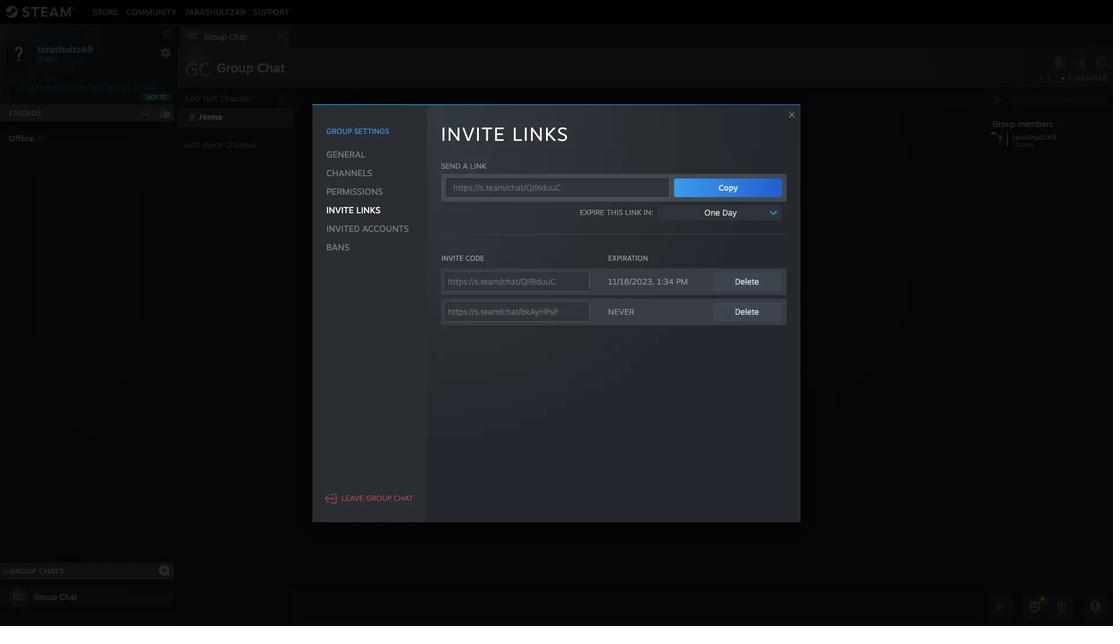 Task type: describe. For each thing, give the bounding box(es) containing it.
close this tab image
[[275, 34, 287, 41]]

in:
[[644, 208, 654, 217]]

create a group chat image
[[158, 565, 170, 576]]

0 horizontal spatial chats
[[39, 567, 64, 576]]

0 vertical spatial chats
[[69, 84, 87, 92]]

2023
[[514, 102, 529, 109]]

1 vertical spatial gc
[[185, 58, 210, 81]]

1 vertical spatial invite links
[[326, 204, 381, 215]]

1 for 1
[[1047, 74, 1051, 82]]

manage friends list settings image
[[160, 47, 172, 59]]

support link
[[249, 7, 294, 17]]

day
[[723, 207, 737, 217]]

0 vertical spatial tarashultz49
[[185, 7, 245, 17]]

delete button for never
[[713, 302, 781, 321]]

2 vertical spatial invite
[[442, 254, 464, 263]]

offline
[[9, 133, 34, 143]]

a
[[463, 161, 468, 170]]

channel for add voice channel
[[225, 140, 256, 150]]

pm
[[676, 276, 688, 286]]

channels
[[326, 167, 372, 178]]

1 member
[[1068, 74, 1108, 82]]

one day
[[705, 207, 737, 217]]

november
[[475, 102, 503, 109]]

link for this
[[625, 208, 642, 217]]

drag friends & chats here for easy access
[[19, 84, 155, 92]]

link for a
[[470, 161, 487, 170]]

copy button
[[675, 178, 782, 197]]

chat right leave
[[394, 494, 413, 503]]

add a friend image
[[158, 106, 170, 119]]

settings
[[354, 126, 389, 135]]

Filter by Name text field
[[1009, 93, 1109, 108]]

2 vertical spatial gc
[[13, 592, 25, 603]]

text
[[202, 93, 218, 103]]

add for add voice channel
[[184, 140, 200, 150]]

0 horizontal spatial tarashultz49
[[37, 43, 93, 55]]

manage notification settings image
[[1051, 56, 1066, 69]]

easy
[[117, 84, 132, 92]]

home
[[199, 112, 223, 122]]

expire this link in:
[[580, 208, 654, 217]]

manage group chat settings image
[[1095, 56, 1110, 71]]

bans
[[326, 242, 349, 253]]

tarashultz49 link
[[181, 7, 249, 17]]

online
[[1013, 140, 1034, 149]]

1 horizontal spatial group chat
[[217, 60, 285, 75]]

delete for never
[[735, 306, 759, 316]]

1:34
[[657, 276, 674, 286]]

never
[[608, 306, 634, 316]]

0 vertical spatial invite
[[441, 122, 506, 145]]

support
[[253, 7, 289, 17]]

11/18/2023,
[[608, 276, 655, 286]]

send
[[441, 161, 461, 170]]



Task type: vqa. For each thing, say whether or not it's contained in the screenshot.
Delete for 11/18/2023, 1:34 PM
yes



Task type: locate. For each thing, give the bounding box(es) containing it.
1 add from the top
[[184, 93, 200, 103]]

links
[[512, 122, 569, 145], [356, 204, 381, 215]]

for
[[106, 84, 115, 92]]

code
[[466, 254, 484, 263]]

1 for 1 member
[[1068, 74, 1073, 82]]

0 horizontal spatial links
[[356, 204, 381, 215]]

tarashultz49 down members
[[1013, 132, 1057, 142]]

channel for add text channel
[[220, 93, 251, 103]]

channel
[[220, 93, 251, 103], [225, 140, 256, 150]]

gc group chat
[[188, 31, 247, 42]]

1 vertical spatial add
[[184, 140, 200, 150]]

chats right 'collapse chats list' icon
[[39, 567, 64, 576]]

invite down friday,
[[441, 122, 506, 145]]

0 horizontal spatial invite links
[[326, 204, 381, 215]]

delete button for 11/18/2023, 1:34 pm
[[713, 272, 781, 291]]

1 delete button from the top
[[713, 272, 781, 291]]

one
[[705, 207, 720, 217]]

tarashultz49
[[185, 7, 245, 17], [37, 43, 93, 55], [1013, 132, 1057, 142]]

copy
[[719, 182, 738, 192]]

1 left member
[[1068, 74, 1073, 82]]

1 vertical spatial delete
[[735, 306, 759, 316]]

gc up text
[[185, 58, 210, 81]]

links down 2023
[[512, 122, 569, 145]]

store link
[[89, 7, 122, 17]]

delete for 11/18/2023, 1:34 pm
[[735, 276, 759, 286]]

0 horizontal spatial 1
[[1047, 74, 1051, 82]]

invite links down 17,
[[441, 122, 569, 145]]

1 vertical spatial delete button
[[713, 302, 781, 321]]

gc
[[188, 31, 199, 41], [185, 58, 210, 81], [13, 592, 25, 603]]

tarashultz49 up &
[[37, 43, 93, 55]]

channel right voice
[[225, 140, 256, 150]]

gc down 'collapse chats list' icon
[[13, 592, 25, 603]]

friends left &
[[36, 84, 60, 92]]

group members
[[993, 119, 1053, 129]]

invite code
[[442, 254, 484, 263]]

0 vertical spatial channel
[[220, 93, 251, 103]]

0 vertical spatial delete button
[[713, 272, 781, 291]]

chats right &
[[69, 84, 87, 92]]

add
[[184, 93, 200, 103], [184, 140, 200, 150]]

tarashultz49 up gc group chat
[[185, 7, 245, 17]]

group chat down the group chats
[[34, 592, 77, 602]]

1 delete from the top
[[735, 276, 759, 286]]

group chats
[[9, 567, 64, 576]]

1 horizontal spatial invite links
[[441, 122, 569, 145]]

here
[[89, 84, 104, 92]]

add text channel
[[184, 93, 251, 103]]

invite left code
[[442, 254, 464, 263]]

friday, november 17, 2023
[[455, 102, 529, 109]]

delete button
[[713, 272, 781, 291], [713, 302, 781, 321]]

2 delete from the top
[[735, 306, 759, 316]]

invited
[[326, 223, 360, 234]]

gc inside gc group chat
[[188, 31, 199, 41]]

gc down "tarashultz49" link
[[188, 31, 199, 41]]

invited accounts
[[326, 223, 409, 234]]

0 vertical spatial friends
[[36, 84, 60, 92]]

drag
[[19, 84, 34, 92]]

group
[[204, 32, 227, 42], [217, 60, 254, 75], [993, 119, 1016, 129], [326, 126, 352, 135], [366, 494, 392, 503], [9, 567, 37, 576], [34, 592, 57, 602]]

1 horizontal spatial links
[[512, 122, 569, 145]]

2 vertical spatial tarashultz49
[[1013, 132, 1057, 142]]

add left text
[[184, 93, 200, 103]]

chat
[[229, 32, 247, 42], [257, 60, 285, 75], [394, 494, 413, 503], [60, 592, 77, 602]]

None text field
[[446, 178, 670, 197]]

1 vertical spatial friends
[[9, 108, 42, 118]]

None text field
[[445, 272, 590, 291], [445, 302, 590, 322], [297, 593, 986, 622], [445, 272, 590, 291], [445, 302, 590, 322], [297, 593, 986, 622]]

11/18/2023, 1:34 pm
[[608, 276, 688, 286]]

0 vertical spatial invite links
[[441, 122, 569, 145]]

&
[[62, 84, 67, 92]]

add for add text channel
[[184, 93, 200, 103]]

general
[[326, 149, 366, 160]]

invite links
[[441, 122, 569, 145], [326, 204, 381, 215]]

this
[[607, 208, 623, 217]]

chat down the group chats
[[60, 592, 77, 602]]

unpin channel list image
[[274, 90, 289, 106]]

friends
[[36, 84, 60, 92], [9, 108, 42, 118]]

1 vertical spatial invite
[[326, 204, 354, 215]]

1 horizontal spatial link
[[625, 208, 642, 217]]

2 1 from the left
[[1068, 74, 1073, 82]]

link
[[470, 161, 487, 170], [625, 208, 642, 217]]

2 delete button from the top
[[713, 302, 781, 321]]

access
[[134, 84, 155, 92]]

send special image
[[1055, 600, 1069, 614]]

2 horizontal spatial tarashultz49
[[1013, 132, 1057, 142]]

expiration
[[608, 254, 648, 263]]

1 vertical spatial links
[[356, 204, 381, 215]]

1 1 from the left
[[1047, 74, 1051, 82]]

chat up unpin channel list icon
[[257, 60, 285, 75]]

1 horizontal spatial chats
[[69, 84, 87, 92]]

leave group chat
[[342, 494, 413, 503]]

permissions
[[326, 186, 383, 197]]

friday,
[[455, 102, 473, 109]]

invite
[[441, 122, 506, 145], [326, 204, 354, 215], [442, 254, 464, 263]]

member
[[1075, 74, 1108, 82]]

search my friends list image
[[140, 107, 151, 118]]

submit image
[[994, 599, 1009, 614]]

channel right text
[[220, 93, 251, 103]]

chat inside gc group chat
[[229, 32, 247, 42]]

members
[[1018, 119, 1053, 129]]

add left voice
[[184, 140, 200, 150]]

17,
[[504, 102, 513, 109]]

links up 'invited accounts'
[[356, 204, 381, 215]]

0 vertical spatial link
[[470, 161, 487, 170]]

collapse chats list image
[[0, 569, 13, 574]]

collapse member list image
[[993, 95, 1002, 104]]

group inside gc group chat
[[204, 32, 227, 42]]

store
[[93, 7, 118, 17]]

0 horizontal spatial group chat
[[34, 592, 77, 602]]

1 horizontal spatial 1
[[1068, 74, 1073, 82]]

delete
[[735, 276, 759, 286], [735, 306, 759, 316]]

community
[[126, 7, 176, 17]]

1 vertical spatial group chat
[[34, 592, 77, 602]]

chats
[[69, 84, 87, 92], [39, 567, 64, 576]]

0 horizontal spatial link
[[470, 161, 487, 170]]

accounts
[[362, 223, 409, 234]]

add voice channel
[[184, 140, 256, 150]]

tarashultz49 online
[[1013, 132, 1057, 149]]

friends down the drag
[[9, 108, 42, 118]]

send a link
[[441, 161, 487, 170]]

0 vertical spatial delete
[[735, 276, 759, 286]]

invite up invited
[[326, 204, 354, 215]]

1 vertical spatial tarashultz49
[[37, 43, 93, 55]]

voice
[[202, 140, 223, 150]]

invite links down "permissions"
[[326, 204, 381, 215]]

1 horizontal spatial tarashultz49
[[185, 7, 245, 17]]

link right "a"
[[470, 161, 487, 170]]

link left in: on the right top of page
[[625, 208, 642, 217]]

1 vertical spatial channel
[[225, 140, 256, 150]]

0 vertical spatial group chat
[[217, 60, 285, 75]]

group settings
[[326, 126, 389, 135]]

chat down "tarashultz49" link
[[229, 32, 247, 42]]

0 vertical spatial gc
[[188, 31, 199, 41]]

0 vertical spatial links
[[512, 122, 569, 145]]

group chat
[[217, 60, 285, 75], [34, 592, 77, 602]]

1 vertical spatial link
[[625, 208, 642, 217]]

2 add from the top
[[184, 140, 200, 150]]

expire
[[580, 208, 605, 217]]

0 vertical spatial add
[[184, 93, 200, 103]]

1
[[1047, 74, 1051, 82], [1068, 74, 1073, 82]]

1 up filter by name "text field"
[[1047, 74, 1051, 82]]

community link
[[122, 7, 181, 17]]

group chat up unpin channel list icon
[[217, 60, 285, 75]]

leave
[[342, 494, 364, 503]]

1 vertical spatial chats
[[39, 567, 64, 576]]

invite a friend to this group chat image
[[1073, 55, 1088, 70]]



